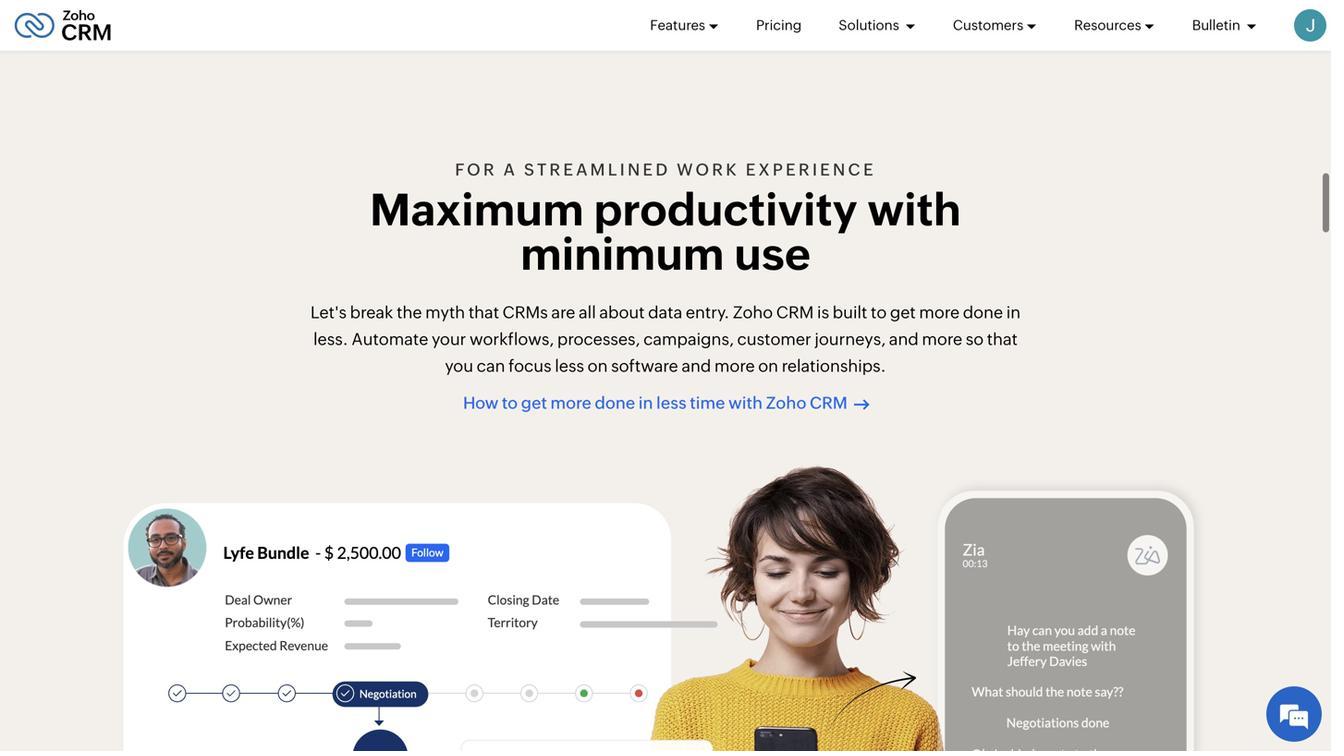 Task type: locate. For each thing, give the bounding box(es) containing it.
1 vertical spatial in
[[639, 394, 653, 413]]

0 vertical spatial less
[[555, 357, 584, 376]]

1 vertical spatial zoho
[[766, 394, 807, 413]]

1 vertical spatial get
[[521, 394, 548, 413]]

to right "how"
[[502, 394, 518, 413]]

to right built
[[871, 304, 887, 322]]

you
[[445, 357, 474, 376]]

0 vertical spatial get
[[890, 304, 916, 322]]

1 vertical spatial with
[[729, 394, 763, 413]]

focus
[[509, 357, 552, 376]]

crm left is
[[777, 304, 814, 322]]

experience
[[746, 161, 877, 180]]

productivity
[[594, 185, 858, 236]]

done up so
[[963, 304, 1004, 322]]

how
[[463, 394, 499, 413]]

and
[[889, 330, 919, 349], [682, 357, 711, 376]]

maximum
[[370, 185, 584, 236]]

0 vertical spatial that
[[469, 304, 499, 322]]

that inside is built to get more done in less. automate your workflows, processes, campaigns, customer journeys, and more so that you can focus less on software and more on relationships.
[[988, 330, 1018, 349]]

workflows,
[[470, 330, 554, 349]]

1 vertical spatial crm
[[810, 394, 848, 413]]

0 horizontal spatial to
[[502, 394, 518, 413]]

streamlined
[[524, 161, 671, 180]]

done
[[963, 304, 1004, 322], [595, 394, 636, 413]]

and right journeys,
[[889, 330, 919, 349]]

the
[[397, 304, 422, 322]]

minimum
[[521, 229, 725, 280]]

features link
[[650, 0, 720, 51]]

less left time at the right
[[657, 394, 687, 413]]

zoho up customer
[[733, 304, 773, 322]]

bulletin
[[1193, 17, 1244, 33]]

more up time at the right
[[715, 357, 755, 376]]

in
[[1007, 304, 1021, 322], [639, 394, 653, 413]]

1 horizontal spatial and
[[889, 330, 919, 349]]

1 horizontal spatial that
[[988, 330, 1018, 349]]

0 vertical spatial done
[[963, 304, 1004, 322]]

that
[[469, 304, 499, 322], [988, 330, 1018, 349]]

crms
[[503, 304, 548, 322]]

to
[[871, 304, 887, 322], [502, 394, 518, 413]]

1 horizontal spatial less
[[657, 394, 687, 413]]

1 horizontal spatial to
[[871, 304, 887, 322]]

crm
[[777, 304, 814, 322], [810, 394, 848, 413]]

that up workflows,
[[469, 304, 499, 322]]

1 vertical spatial that
[[988, 330, 1018, 349]]

0 horizontal spatial in
[[639, 394, 653, 413]]

use
[[735, 229, 811, 280]]

zoho down 'relationships.'
[[766, 394, 807, 413]]

deal card image
[[124, 503, 718, 752]]

for
[[455, 161, 497, 180]]

0 vertical spatial in
[[1007, 304, 1021, 322]]

1 vertical spatial less
[[657, 394, 687, 413]]

0 vertical spatial to
[[871, 304, 887, 322]]

bulletin link
[[1193, 0, 1258, 51]]

built
[[833, 304, 868, 322]]

less inside is built to get more done in less. automate your workflows, processes, campaigns, customer journeys, and more so that you can focus less on software and more on relationships.
[[555, 357, 584, 376]]

on
[[588, 357, 608, 376], [759, 357, 779, 376]]

1 horizontal spatial get
[[890, 304, 916, 322]]

1 vertical spatial done
[[595, 394, 636, 413]]

zoho crm logo image
[[14, 5, 112, 46]]

crm down 'relationships.'
[[810, 394, 848, 413]]

campaigns,
[[644, 330, 734, 349]]

that right so
[[988, 330, 1018, 349]]

less
[[555, 357, 584, 376], [657, 394, 687, 413]]

a
[[504, 161, 518, 180]]

done down software in the top of the page
[[595, 394, 636, 413]]

0 vertical spatial with
[[868, 185, 962, 236]]

get right built
[[890, 304, 916, 322]]

1 horizontal spatial done
[[963, 304, 1004, 322]]

0 vertical spatial and
[[889, 330, 919, 349]]

break
[[350, 304, 393, 322]]

0 horizontal spatial less
[[555, 357, 584, 376]]

get down focus
[[521, 394, 548, 413]]

1 horizontal spatial in
[[1007, 304, 1021, 322]]

work
[[677, 161, 740, 180]]

software
[[611, 357, 679, 376]]

is
[[818, 304, 830, 322]]

are
[[552, 304, 576, 322]]

automate
[[352, 330, 429, 349]]

0 horizontal spatial on
[[588, 357, 608, 376]]

1 horizontal spatial with
[[868, 185, 962, 236]]

with
[[868, 185, 962, 236], [729, 394, 763, 413]]

more
[[920, 304, 960, 322], [922, 330, 963, 349], [715, 357, 755, 376], [551, 394, 592, 413]]

more left so
[[922, 330, 963, 349]]

1 vertical spatial to
[[502, 394, 518, 413]]

data
[[648, 304, 683, 322]]

and down campaigns,
[[682, 357, 711, 376]]

workflow image
[[448, 727, 808, 752]]

less down processes,
[[555, 357, 584, 376]]

get
[[890, 304, 916, 322], [521, 394, 548, 413]]

1 horizontal spatial on
[[759, 357, 779, 376]]

zoho
[[733, 304, 773, 322], [766, 394, 807, 413]]

on down customer
[[759, 357, 779, 376]]

0 horizontal spatial and
[[682, 357, 711, 376]]

on down processes,
[[588, 357, 608, 376]]

features
[[650, 17, 706, 33]]

get inside is built to get more done in less. automate your workflows, processes, campaigns, customer journeys, and more so that you can focus less on software and more on relationships.
[[890, 304, 916, 322]]

resources
[[1075, 17, 1142, 33]]



Task type: vqa. For each thing, say whether or not it's contained in the screenshot.
Greg Robinson image
no



Task type: describe. For each thing, give the bounding box(es) containing it.
journeys,
[[815, 330, 886, 349]]

john smith image
[[1295, 9, 1327, 42]]

2 on from the left
[[759, 357, 779, 376]]

pricing
[[757, 17, 802, 33]]

crm home banner image
[[640, 462, 952, 752]]

your
[[432, 330, 466, 349]]

about
[[600, 304, 645, 322]]

done inside is built to get more done in less. automate your workflows, processes, campaigns, customer journeys, and more so that you can focus less on software and more on relationships.
[[963, 304, 1004, 322]]

with inside for a streamlined work experience maximum productivity with minimum use
[[868, 185, 962, 236]]

in inside is built to get more done in less. automate your workflows, processes, campaigns, customer journeys, and more so that you can focus less on software and more on relationships.
[[1007, 304, 1021, 322]]

more right built
[[920, 304, 960, 322]]

0 horizontal spatial that
[[469, 304, 499, 322]]

solutions link
[[839, 0, 916, 51]]

0 horizontal spatial get
[[521, 394, 548, 413]]

1 vertical spatial and
[[682, 357, 711, 376]]

less.
[[314, 330, 348, 349]]

solutions
[[839, 17, 902, 33]]

0 horizontal spatial done
[[595, 394, 636, 413]]

0 vertical spatial zoho
[[733, 304, 773, 322]]

pricing link
[[757, 0, 802, 51]]

to inside is built to get more done in less. automate your workflows, processes, campaigns, customer journeys, and more so that you can focus less on software and more on relationships.
[[871, 304, 887, 322]]

so
[[966, 330, 984, 349]]

more down focus
[[551, 394, 592, 413]]

can
[[477, 357, 505, 376]]

processes,
[[558, 330, 640, 349]]

0 vertical spatial crm
[[777, 304, 814, 322]]

all
[[579, 304, 596, 322]]

let's break the myth that crms are all about data entry. zoho crm
[[311, 304, 814, 322]]

how to get more done in less time with zoho crm
[[463, 394, 848, 413]]

time
[[690, 394, 726, 413]]

zia voice image
[[924, 478, 1208, 752]]

myth
[[426, 304, 465, 322]]

relationships.
[[782, 357, 887, 376]]

let's
[[311, 304, 347, 322]]

is built to get more done in less. automate your workflows, processes, campaigns, customer journeys, and more so that you can focus less on software and more on relationships.
[[314, 304, 1021, 376]]

for a streamlined work experience maximum productivity with minimum use
[[370, 161, 962, 280]]

resources link
[[1075, 0, 1156, 51]]

1 on from the left
[[588, 357, 608, 376]]

0 horizontal spatial with
[[729, 394, 763, 413]]

customers
[[953, 17, 1024, 33]]

customer
[[738, 330, 812, 349]]

entry.
[[686, 304, 730, 322]]



